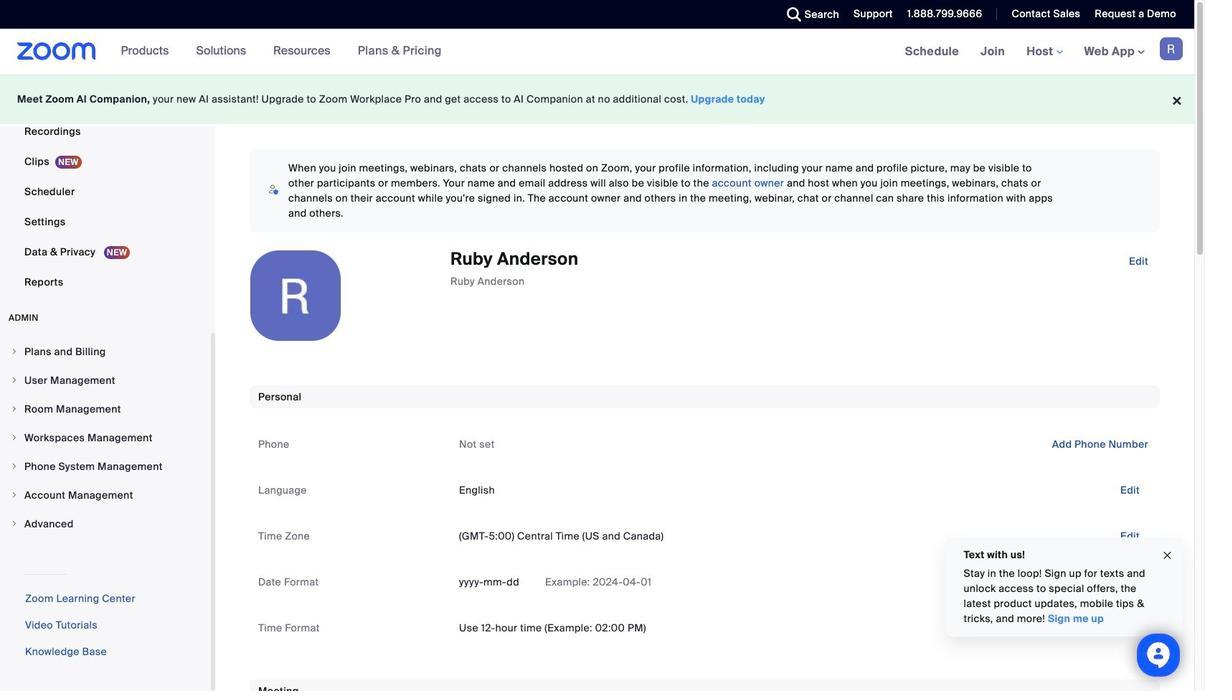 Task type: vqa. For each thing, say whether or not it's contained in the screenshot.
Greg Robinson 3/11/2024, 5:25:40 Pm Starred ICON
no



Task type: describe. For each thing, give the bounding box(es) containing it.
2 right image from the top
[[10, 376, 19, 385]]

edit user photo image
[[284, 289, 307, 302]]

profile picture image
[[1161, 37, 1183, 60]]

2 right image from the top
[[10, 520, 19, 528]]

1 right image from the top
[[10, 405, 19, 413]]

4 menu item from the top
[[0, 424, 211, 451]]

3 menu item from the top
[[0, 395, 211, 423]]

6 menu item from the top
[[0, 482, 211, 509]]

admin menu menu
[[0, 338, 211, 539]]



Task type: locate. For each thing, give the bounding box(es) containing it.
right image
[[10, 405, 19, 413], [10, 520, 19, 528]]

5 menu item from the top
[[0, 453, 211, 480]]

0 vertical spatial right image
[[10, 405, 19, 413]]

1 menu item from the top
[[0, 338, 211, 365]]

meetings navigation
[[895, 29, 1195, 75]]

zoom logo image
[[17, 42, 96, 60]]

1 vertical spatial right image
[[10, 520, 19, 528]]

footer
[[0, 75, 1195, 124]]

2 menu item from the top
[[0, 367, 211, 394]]

7 menu item from the top
[[0, 510, 211, 538]]

personal menu menu
[[0, 0, 211, 298]]

right image
[[10, 347, 19, 356], [10, 376, 19, 385], [10, 433, 19, 442], [10, 462, 19, 471], [10, 491, 19, 500]]

menu item
[[0, 338, 211, 365], [0, 367, 211, 394], [0, 395, 211, 423], [0, 424, 211, 451], [0, 453, 211, 480], [0, 482, 211, 509], [0, 510, 211, 538]]

3 right image from the top
[[10, 433, 19, 442]]

banner
[[0, 29, 1195, 75]]

4 right image from the top
[[10, 462, 19, 471]]

close image
[[1163, 547, 1174, 564]]

user photo image
[[250, 250, 341, 341]]

product information navigation
[[110, 29, 453, 75]]

1 right image from the top
[[10, 347, 19, 356]]

5 right image from the top
[[10, 491, 19, 500]]



